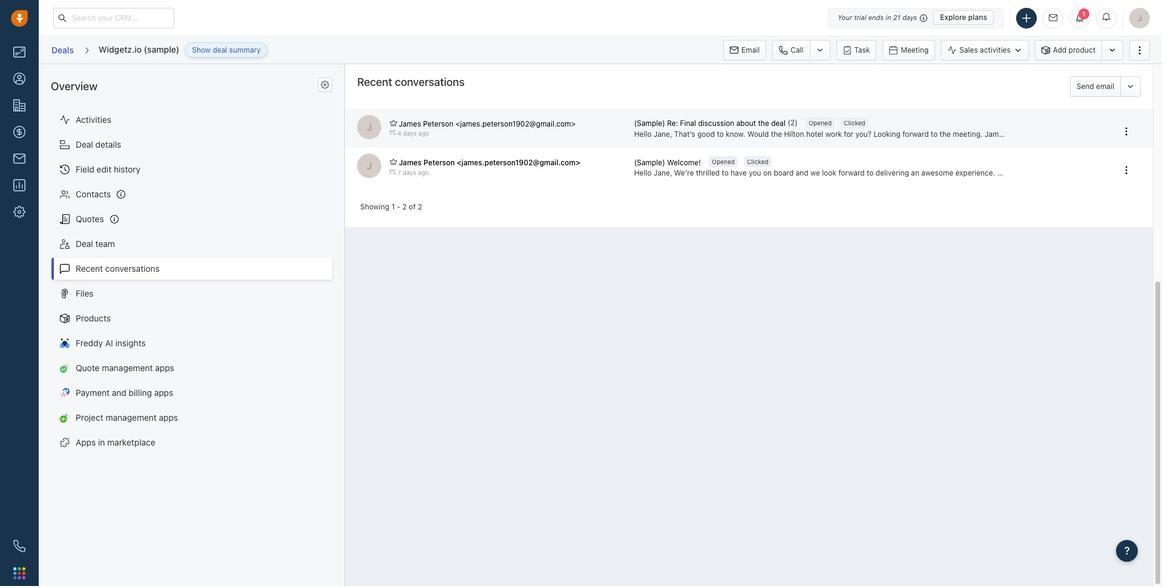 Task type: describe. For each thing, give the bounding box(es) containing it.
0 horizontal spatial conversations
[[105, 264, 160, 274]]

apps
[[76, 437, 96, 448]]

apps in marketplace
[[76, 437, 155, 448]]

send
[[1077, 82, 1095, 91]]

phone element
[[7, 534, 31, 558]]

outgoing image
[[390, 130, 396, 136]]

4
[[398, 130, 402, 137]]

of
[[409, 202, 416, 211]]

freddy
[[76, 338, 103, 348]]

(sample) welcome!
[[634, 158, 701, 167]]

showing 1 - 2 of 2
[[360, 202, 422, 211]]

overview
[[51, 80, 98, 93]]

(sample)
[[144, 44, 179, 54]]

apps for quote management apps
[[155, 363, 174, 373]]

7 days ago
[[398, 169, 429, 176]]

field edit history
[[76, 164, 141, 175]]

1 vertical spatial in
[[98, 437, 105, 448]]

for
[[844, 129, 854, 138]]

add product
[[1054, 45, 1096, 54]]

outgoing image
[[390, 169, 396, 175]]

2 to from the left
[[931, 129, 938, 138]]

1 horizontal spatial clicked
[[844, 119, 866, 127]]

details
[[95, 139, 121, 150]]

project management apps
[[76, 413, 178, 423]]

re:
[[667, 119, 678, 128]]

discussion
[[699, 119, 735, 128]]

deals link
[[51, 40, 74, 59]]

welcome!
[[667, 158, 701, 167]]

ai
[[105, 338, 113, 348]]

send email button
[[1071, 76, 1121, 97]]

sales activities
[[960, 45, 1011, 54]]

explore plans link
[[934, 10, 994, 25]]

looking
[[874, 129, 901, 138]]

Search your CRM... text field
[[53, 8, 174, 28]]

ago for (sample) re: final discussion about the deal
[[419, 130, 430, 137]]

james for (sample) re: final discussion about the deal
[[399, 119, 421, 129]]

products
[[76, 313, 111, 324]]

add
[[1054, 45, 1067, 54]]

contacts
[[76, 189, 111, 199]]

0 vertical spatial opened
[[809, 119, 832, 127]]

(sample) for (sample) welcome!
[[634, 158, 665, 167]]

7
[[398, 169, 401, 176]]

payment
[[76, 388, 110, 398]]

peterson for (sample) re: final discussion about the deal
[[423, 119, 454, 129]]

email
[[742, 45, 760, 54]]

work
[[826, 129, 842, 138]]

you?
[[856, 129, 872, 138]]

billing
[[129, 388, 152, 398]]

deal team
[[76, 239, 115, 249]]

your
[[838, 13, 853, 21]]

(sample) re: final discussion about the deal link
[[634, 118, 788, 129]]

<james.peterson1902@gmail.com> for (sample) re: final discussion about the deal
[[456, 119, 576, 129]]

0 horizontal spatial opened
[[712, 158, 735, 166]]

0 vertical spatial deal
[[213, 45, 227, 54]]

(2)
[[788, 118, 798, 127]]

0 vertical spatial days
[[903, 13, 918, 21]]

1 vertical spatial james
[[985, 129, 1008, 138]]

james peterson <james.peterson1902@gmail.com> for (sample) re: final discussion about the deal
[[399, 119, 576, 129]]

activities
[[980, 45, 1011, 54]]

deal details
[[76, 139, 121, 150]]

edit
[[97, 164, 112, 175]]

good
[[698, 129, 715, 138]]

that's
[[675, 129, 696, 138]]

activities
[[76, 115, 111, 125]]

2 horizontal spatial the
[[940, 129, 951, 138]]

forward
[[903, 129, 929, 138]]

management for quote
[[102, 363, 153, 373]]

james for (sample) welcome!
[[399, 158, 422, 167]]

1 vertical spatial 1
[[392, 202, 395, 211]]

payment and billing apps
[[76, 388, 173, 398]]

history
[[114, 164, 141, 175]]

deals
[[51, 45, 74, 55]]

your trial ends in 21 days
[[838, 13, 918, 21]]

1 2 from the left
[[403, 202, 407, 211]]

call
[[791, 45, 804, 54]]

hotel
[[807, 129, 824, 138]]

1 link
[[1070, 8, 1091, 28]]

-
[[397, 202, 401, 211]]

days for (sample) welcome!
[[403, 169, 417, 176]]

1 vertical spatial apps
[[154, 388, 173, 398]]

21
[[894, 13, 901, 21]]



Task type: locate. For each thing, give the bounding box(es) containing it.
2 deal from the top
[[76, 239, 93, 249]]

4 days ago
[[398, 130, 430, 137]]

(sample) inside "(sample) re: final discussion about the deal (2)"
[[634, 119, 665, 128]]

meeting
[[901, 45, 929, 54]]

ago right 4
[[419, 130, 430, 137]]

deal inside "(sample) re: final discussion about the deal (2)"
[[772, 119, 786, 128]]

apps up payment and billing apps
[[155, 363, 174, 373]]

1 left -
[[392, 202, 395, 211]]

1 vertical spatial management
[[106, 413, 157, 423]]

recent right mng settings icon
[[357, 76, 392, 88]]

1 horizontal spatial recent
[[357, 76, 392, 88]]

hello
[[634, 129, 652, 138]]

1 vertical spatial opened
[[712, 158, 735, 166]]

0 vertical spatial recent
[[357, 76, 392, 88]]

deal left team
[[76, 239, 93, 249]]

1 horizontal spatial 2
[[418, 202, 422, 211]]

task
[[855, 45, 870, 54]]

1 (sample) from the top
[[634, 119, 665, 128]]

email
[[1097, 82, 1115, 91]]

peterson for (sample) welcome!
[[424, 158, 455, 167]]

0 vertical spatial apps
[[155, 363, 174, 373]]

(sample) re: final discussion about the deal button
[[634, 118, 788, 129]]

1 up product
[[1083, 10, 1086, 17]]

1 deal from the top
[[76, 139, 93, 150]]

hilton
[[785, 129, 805, 138]]

deal left (2)
[[772, 119, 786, 128]]

project
[[76, 413, 103, 423]]

1 horizontal spatial deal
[[772, 119, 786, 128]]

2 right -
[[403, 202, 407, 211]]

0 horizontal spatial 1
[[392, 202, 395, 211]]

conversations
[[395, 76, 465, 88], [105, 264, 160, 274]]

jane,
[[654, 129, 672, 138]]

deal for deal team
[[76, 239, 93, 249]]

show
[[192, 45, 211, 54]]

0 vertical spatial recent conversations
[[357, 76, 465, 88]]

peterson up 7 days ago
[[424, 158, 455, 167]]

would
[[748, 129, 769, 138]]

(sample) down hello
[[634, 158, 665, 167]]

1 vertical spatial james peterson <james.peterson1902@gmail.com>
[[399, 158, 581, 167]]

the left hilton
[[771, 129, 782, 138]]

opened up hello jane, that's good to know. would the hilton hotel work for you? looking forward to the meeting. james
[[809, 119, 832, 127]]

widgetz.io
[[99, 44, 142, 54]]

2 right of
[[418, 202, 422, 211]]

deal
[[76, 139, 93, 150], [76, 239, 93, 249]]

1 horizontal spatial conversations
[[395, 76, 465, 88]]

marketplace
[[107, 437, 155, 448]]

insights
[[115, 338, 146, 348]]

0 horizontal spatial 2
[[403, 202, 407, 211]]

know.
[[726, 129, 746, 138]]

ends
[[869, 13, 884, 21]]

james up 4 days ago
[[399, 119, 421, 129]]

1 horizontal spatial to
[[931, 129, 938, 138]]

james
[[399, 119, 421, 129], [985, 129, 1008, 138], [399, 158, 422, 167]]

about
[[737, 119, 756, 128]]

(sample) welcome! button
[[634, 157, 703, 168]]

(sample) re: final discussion about the deal (2)
[[634, 118, 798, 128]]

ago right 7
[[418, 169, 429, 176]]

to
[[717, 129, 724, 138], [931, 129, 938, 138]]

showing
[[360, 202, 390, 211]]

trial
[[855, 13, 867, 21]]

2 2 from the left
[[418, 202, 422, 211]]

0 vertical spatial clicked
[[844, 119, 866, 127]]

opened down know.
[[712, 158, 735, 166]]

mng settings image
[[321, 81, 330, 89]]

deal left 'details' in the top of the page
[[76, 139, 93, 150]]

apps right billing
[[154, 388, 173, 398]]

1 vertical spatial days
[[403, 130, 417, 137]]

2 peterson from the top
[[424, 158, 455, 167]]

apps for project management apps
[[159, 413, 178, 423]]

phone image
[[13, 540, 25, 552]]

clicked down "would"
[[747, 158, 769, 166]]

the inside "(sample) re: final discussion about the deal (2)"
[[759, 119, 770, 128]]

management up marketplace
[[106, 413, 157, 423]]

2 vertical spatial james
[[399, 158, 422, 167]]

<james.peterson1902@gmail.com> for (sample) welcome!
[[457, 158, 581, 167]]

(sample) up hello
[[634, 119, 665, 128]]

recent
[[357, 76, 392, 88], [76, 264, 103, 274]]

clicked
[[844, 119, 866, 127], [747, 158, 769, 166]]

(sample)
[[634, 119, 665, 128], [634, 158, 665, 167]]

0 vertical spatial ago
[[419, 130, 430, 137]]

explore
[[941, 13, 967, 22]]

meeting.
[[953, 129, 983, 138]]

call button
[[773, 40, 810, 60]]

and
[[112, 388, 127, 398]]

0 vertical spatial 1
[[1083, 10, 1086, 17]]

days right 4
[[403, 130, 417, 137]]

conversations up 4 days ago
[[395, 76, 465, 88]]

task button
[[837, 40, 877, 60]]

(sample) inside button
[[634, 158, 665, 167]]

management for project
[[106, 413, 157, 423]]

1 to from the left
[[717, 129, 724, 138]]

freddy ai insights
[[76, 338, 146, 348]]

2 (sample) from the top
[[634, 158, 665, 167]]

1 peterson from the top
[[423, 119, 454, 129]]

sales
[[960, 45, 978, 54]]

recent up files
[[76, 264, 103, 274]]

recent conversations
[[357, 76, 465, 88], [76, 264, 160, 274]]

recent conversations down team
[[76, 264, 160, 274]]

0 horizontal spatial in
[[98, 437, 105, 448]]

peterson
[[423, 119, 454, 129], [424, 158, 455, 167]]

1 vertical spatial <james.peterson1902@gmail.com>
[[457, 158, 581, 167]]

0 vertical spatial james peterson <james.peterson1902@gmail.com>
[[399, 119, 576, 129]]

0 vertical spatial james
[[399, 119, 421, 129]]

freshworks switcher image
[[13, 567, 25, 579]]

send email
[[1077, 82, 1115, 91]]

2 vertical spatial apps
[[159, 413, 178, 423]]

in left 21
[[886, 13, 892, 21]]

ago for (sample) welcome!
[[418, 169, 429, 176]]

days right 7
[[403, 169, 417, 176]]

sales activities button
[[942, 40, 1035, 60], [942, 40, 1029, 60]]

0 vertical spatial peterson
[[423, 119, 454, 129]]

1 vertical spatial ago
[[418, 169, 429, 176]]

1 vertical spatial deal
[[772, 119, 786, 128]]

0 vertical spatial <james.peterson1902@gmail.com>
[[456, 119, 576, 129]]

quote management apps
[[76, 363, 174, 373]]

0 horizontal spatial deal
[[213, 45, 227, 54]]

0 horizontal spatial clicked
[[747, 158, 769, 166]]

0 vertical spatial management
[[102, 363, 153, 373]]

james up 7 days ago
[[399, 158, 422, 167]]

team
[[95, 239, 115, 249]]

email button
[[724, 40, 767, 60]]

opened
[[809, 119, 832, 127], [712, 158, 735, 166]]

1 vertical spatial peterson
[[424, 158, 455, 167]]

quotes
[[76, 214, 104, 224]]

plans
[[969, 13, 988, 22]]

product
[[1069, 45, 1096, 54]]

1 vertical spatial recent conversations
[[76, 264, 160, 274]]

1 horizontal spatial 1
[[1083, 10, 1086, 17]]

(sample) welcome! link
[[634, 157, 703, 168]]

0 horizontal spatial to
[[717, 129, 724, 138]]

1 vertical spatial deal
[[76, 239, 93, 249]]

1 vertical spatial clicked
[[747, 158, 769, 166]]

deal right show
[[213, 45, 227, 54]]

hello jane, that's good to know. would the hilton hotel work for you? looking forward to the meeting. james
[[634, 129, 1008, 138]]

days
[[903, 13, 918, 21], [403, 130, 417, 137], [403, 169, 417, 176]]

management
[[102, 363, 153, 373], [106, 413, 157, 423]]

apps down payment and billing apps
[[159, 413, 178, 423]]

meeting button
[[883, 40, 936, 60]]

1 vertical spatial recent
[[76, 264, 103, 274]]

1 horizontal spatial the
[[771, 129, 782, 138]]

ago
[[419, 130, 430, 137], [418, 169, 429, 176]]

james peterson <james.peterson1902@gmail.com> for (sample) welcome!
[[399, 158, 581, 167]]

to down discussion
[[717, 129, 724, 138]]

deal
[[213, 45, 227, 54], [772, 119, 786, 128]]

days for (sample) re: final discussion about the deal
[[403, 130, 417, 137]]

clicked up for
[[844, 119, 866, 127]]

explore plans
[[941, 13, 988, 22]]

final
[[680, 119, 696, 128]]

add product button
[[1035, 40, 1102, 60]]

quote
[[76, 363, 100, 373]]

show deal summary
[[192, 45, 261, 54]]

0 vertical spatial deal
[[76, 139, 93, 150]]

in right apps
[[98, 437, 105, 448]]

2 vertical spatial days
[[403, 169, 417, 176]]

1 vertical spatial (sample)
[[634, 158, 665, 167]]

widgetz.io (sample)
[[99, 44, 179, 54]]

the up "would"
[[759, 119, 770, 128]]

0 vertical spatial (sample)
[[634, 119, 665, 128]]

days right 21
[[903, 13, 918, 21]]

<james.peterson1902@gmail.com>
[[456, 119, 576, 129], [457, 158, 581, 167]]

1 horizontal spatial opened
[[809, 119, 832, 127]]

recent conversations up 4 days ago
[[357, 76, 465, 88]]

0 vertical spatial conversations
[[395, 76, 465, 88]]

peterson up 4 days ago
[[423, 119, 454, 129]]

0 vertical spatial in
[[886, 13, 892, 21]]

field
[[76, 164, 94, 175]]

1 horizontal spatial recent conversations
[[357, 76, 465, 88]]

james right "meeting."
[[985, 129, 1008, 138]]

0 horizontal spatial the
[[759, 119, 770, 128]]

0 horizontal spatial recent conversations
[[76, 264, 160, 274]]

deal for deal details
[[76, 139, 93, 150]]

to right forward at the top right of the page
[[931, 129, 938, 138]]

the left "meeting."
[[940, 129, 951, 138]]

conversations down team
[[105, 264, 160, 274]]

1 vertical spatial conversations
[[105, 264, 160, 274]]

(sample) for (sample) re: final discussion about the deal (2)
[[634, 119, 665, 128]]

summary
[[229, 45, 261, 54]]

0 horizontal spatial recent
[[76, 264, 103, 274]]

files
[[76, 288, 94, 299]]

1 horizontal spatial in
[[886, 13, 892, 21]]

management up payment and billing apps
[[102, 363, 153, 373]]



